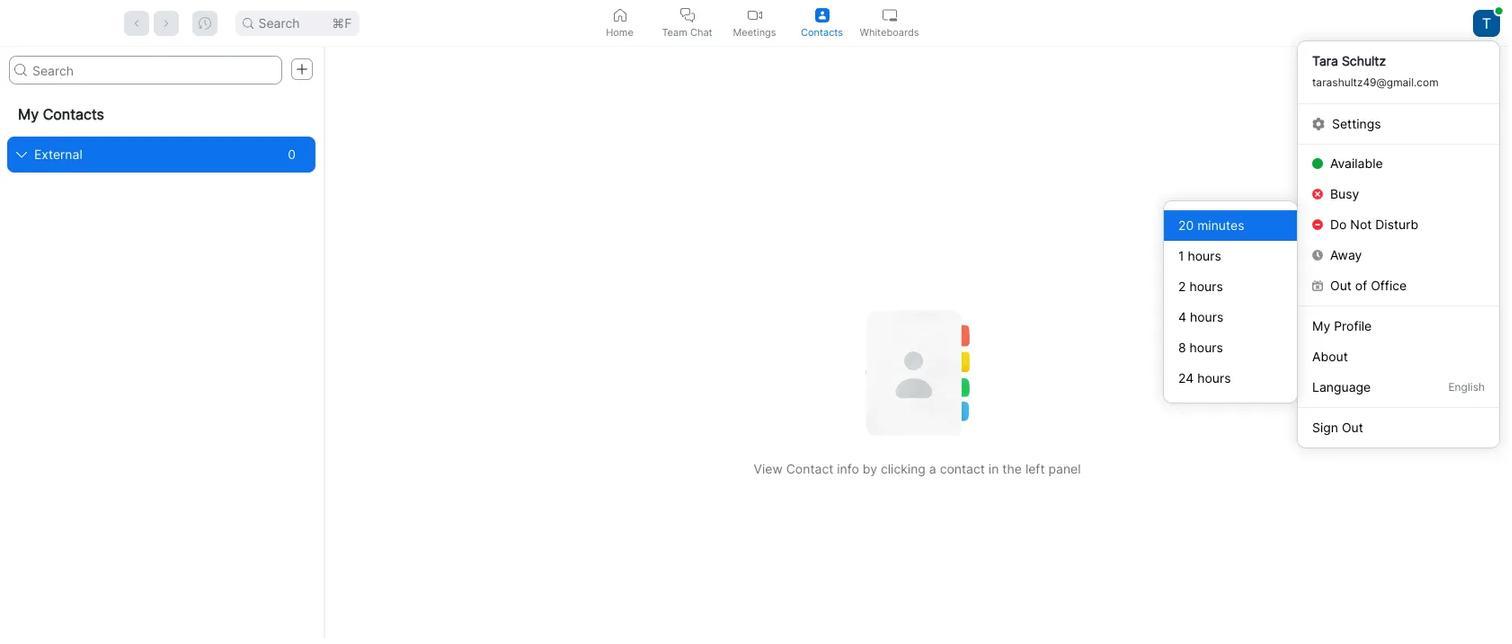 Task type: vqa. For each thing, say whether or not it's contained in the screenshot.
the leftmost meeting
no



Task type: locate. For each thing, give the bounding box(es) containing it.
contacts up external
[[43, 105, 104, 123]]

contacts inside button
[[801, 26, 843, 38]]

magnifier image left search
[[242, 18, 253, 28]]

online image
[[1496, 7, 1503, 14], [1496, 7, 1503, 14], [1312, 158, 1323, 169], [1312, 158, 1323, 169]]

24
[[1178, 370, 1194, 386]]

hours right the 8
[[1190, 340, 1223, 355]]

magnifier image
[[242, 18, 253, 28], [14, 64, 27, 76]]

home small image
[[613, 8, 627, 22]]

1 vertical spatial out
[[1342, 419, 1363, 435]]

search
[[258, 15, 300, 30]]

1
[[1178, 248, 1184, 263]]

magnifier image
[[242, 18, 253, 28], [14, 64, 27, 76]]

whiteboards button
[[856, 0, 923, 46]]

away button
[[1298, 240, 1499, 271]]

1 hours button
[[1164, 241, 1297, 271]]

1 vertical spatial contacts
[[43, 105, 104, 123]]

8
[[1178, 340, 1186, 355]]

1 horizontal spatial my
[[1312, 318, 1331, 333]]

my inside heading
[[18, 105, 39, 123]]

disturb
[[1376, 217, 1419, 232]]

my contacts
[[18, 105, 104, 123]]

0 horizontal spatial contacts
[[43, 105, 104, 123]]

magnifier image up my contacts
[[14, 64, 27, 76]]

sign out button
[[1298, 412, 1499, 443]]

contacts right meetings
[[801, 26, 843, 38]]

setting image
[[1312, 117, 1325, 130], [1312, 117, 1325, 130]]

magnifier image left search
[[242, 18, 253, 28]]

busy image
[[1312, 189, 1323, 200]]

my inside button
[[1312, 318, 1331, 333]]

1 vertical spatial my
[[1312, 318, 1331, 333]]

tab list
[[586, 0, 923, 46]]

my contacts grouping, external, 0 items enclose, level 2, 1 of 1, tree item
[[7, 137, 316, 173]]

hours right the 4 in the right of the page
[[1190, 309, 1224, 324]]

language
[[1312, 379, 1371, 395]]

external
[[34, 147, 82, 162]]

my
[[18, 105, 39, 123], [1312, 318, 1331, 333]]

a
[[929, 461, 936, 477]]

1 vertical spatial magnifier image
[[14, 64, 27, 76]]

out of office
[[1330, 278, 1407, 293]]

0 vertical spatial out
[[1330, 278, 1352, 293]]

out of office image
[[1312, 280, 1323, 291], [1312, 280, 1323, 291]]

out
[[1330, 278, 1352, 293], [1342, 419, 1363, 435]]

sign out
[[1312, 419, 1363, 435]]

away image
[[1312, 250, 1323, 261], [1312, 250, 1323, 261]]

tab list containing home
[[586, 0, 923, 46]]

out right sign
[[1342, 419, 1363, 435]]

available button
[[1298, 148, 1499, 179]]

home small image
[[613, 8, 627, 22]]

by
[[863, 461, 877, 477]]

about
[[1312, 348, 1348, 364]]

hours
[[1188, 248, 1221, 263], [1190, 279, 1223, 294], [1190, 309, 1224, 324], [1190, 340, 1223, 355], [1197, 370, 1231, 386]]

out left of
[[1330, 278, 1352, 293]]

profile contact image
[[815, 8, 829, 22], [815, 8, 829, 22]]

0 horizontal spatial my
[[18, 105, 39, 123]]

24 hours button
[[1164, 363, 1297, 394]]

contact
[[786, 461, 834, 477]]

24 hours
[[1178, 370, 1231, 386]]

plus small image
[[296, 63, 308, 76], [296, 63, 308, 76]]

team
[[662, 26, 687, 38]]

2 hours
[[1178, 279, 1223, 294]]

magnifier image up my contacts
[[14, 64, 27, 76]]

whiteboards
[[860, 26, 919, 38]]

english
[[1448, 380, 1485, 394]]

1 hours
[[1178, 248, 1221, 263]]

⌘f
[[332, 15, 352, 30]]

whiteboard small image
[[882, 8, 897, 22]]

8 hours
[[1178, 340, 1223, 355]]

20
[[1178, 218, 1194, 233]]

my profile button
[[1298, 311, 1499, 341]]

my for my contacts
[[18, 105, 39, 123]]

0 vertical spatial contacts
[[801, 26, 843, 38]]

schultz
[[1342, 53, 1386, 68]]

1 vertical spatial magnifier image
[[14, 64, 27, 76]]

1 horizontal spatial contacts
[[801, 26, 843, 38]]

profile
[[1334, 318, 1372, 333]]

hours right the 2
[[1190, 279, 1223, 294]]

my contacts tree
[[0, 92, 323, 173]]

not
[[1350, 217, 1372, 232]]

my left profile
[[1312, 318, 1331, 333]]

do
[[1330, 217, 1347, 232]]

contacts
[[801, 26, 843, 38], [43, 105, 104, 123]]

0 vertical spatial magnifier image
[[242, 18, 253, 28]]

0
[[288, 147, 296, 162]]

4 hours
[[1178, 309, 1224, 324]]

0 horizontal spatial magnifier image
[[14, 64, 27, 76]]

hours right 24
[[1197, 370, 1231, 386]]

hours right 1 at the top right of page
[[1188, 248, 1221, 263]]

my up chevron down icon
[[18, 105, 39, 123]]

4
[[1178, 309, 1187, 324]]

0 vertical spatial magnifier image
[[242, 18, 253, 28]]

the
[[1002, 461, 1022, 477]]

team chat
[[662, 26, 712, 38]]

away
[[1330, 247, 1362, 262]]

my profile
[[1312, 318, 1372, 333]]

2
[[1178, 279, 1186, 294]]

out of office button
[[1298, 271, 1499, 301]]

hours for 8 hours
[[1190, 340, 1223, 355]]

0 vertical spatial my
[[18, 105, 39, 123]]

of
[[1355, 278, 1367, 293]]

do not disturb image
[[1312, 219, 1323, 230], [1312, 219, 1323, 230]]

about button
[[1298, 341, 1499, 372]]

hours for 2 hours
[[1190, 279, 1223, 294]]



Task type: describe. For each thing, give the bounding box(es) containing it.
meetings
[[733, 26, 776, 38]]

view
[[754, 461, 783, 477]]

office
[[1371, 278, 1407, 293]]

video on image
[[747, 8, 762, 22]]

avatar image
[[1473, 9, 1500, 36]]

video on image
[[747, 8, 762, 22]]

hours for 4 hours
[[1190, 309, 1224, 324]]

chevron down image
[[16, 149, 27, 160]]

busy image
[[1312, 189, 1323, 200]]

sign
[[1312, 419, 1338, 435]]

team chat button
[[653, 0, 721, 46]]

meetings button
[[721, 0, 788, 46]]

20 minutes button
[[1164, 210, 1297, 241]]

4 hours button
[[1164, 302, 1297, 333]]

settings
[[1332, 116, 1381, 131]]

20 minutes
[[1178, 218, 1244, 233]]

hours for 24 hours
[[1197, 370, 1231, 386]]

8 hours button
[[1164, 333, 1297, 363]]

contacts inside heading
[[43, 105, 104, 123]]

contacts tab panel
[[0, 47, 1509, 638]]

0 horizontal spatial magnifier image
[[14, 64, 27, 76]]

view contact info by clicking a contact in the left panel
[[754, 461, 1081, 477]]

available
[[1330, 156, 1383, 171]]

my for my profile
[[1312, 318, 1331, 333]]

tara schultz tarashultz49@gmail.com
[[1312, 53, 1439, 89]]

out inside the "out of office" 'button'
[[1330, 278, 1352, 293]]

hours for 1 hours
[[1188, 248, 1221, 263]]

clicking
[[881, 461, 926, 477]]

chat
[[690, 26, 712, 38]]

info
[[837, 461, 859, 477]]

do not disturb
[[1330, 217, 1419, 232]]

home button
[[586, 0, 653, 46]]

tara
[[1312, 53, 1338, 68]]

contact
[[940, 461, 985, 477]]

Search text field
[[9, 56, 282, 84]]

left
[[1026, 461, 1045, 477]]

my contacts heading
[[0, 92, 323, 137]]

2 hours button
[[1164, 271, 1297, 302]]

whiteboard small image
[[882, 8, 897, 22]]

home
[[606, 26, 634, 38]]

in
[[989, 461, 999, 477]]

chevron down image
[[16, 149, 27, 160]]

tarashultz49@gmail.com
[[1312, 76, 1439, 89]]

minutes
[[1197, 218, 1244, 233]]

settings button
[[1298, 108, 1499, 139]]

busy
[[1330, 186, 1359, 201]]

1 horizontal spatial magnifier image
[[242, 18, 253, 28]]

team chat image
[[680, 8, 694, 22]]

panel
[[1048, 461, 1081, 477]]

1 horizontal spatial magnifier image
[[242, 18, 253, 28]]

team chat image
[[680, 8, 694, 22]]

do not disturb button
[[1298, 209, 1499, 240]]

busy button
[[1298, 179, 1499, 209]]

contacts button
[[788, 0, 856, 46]]

out inside sign out button
[[1342, 419, 1363, 435]]



